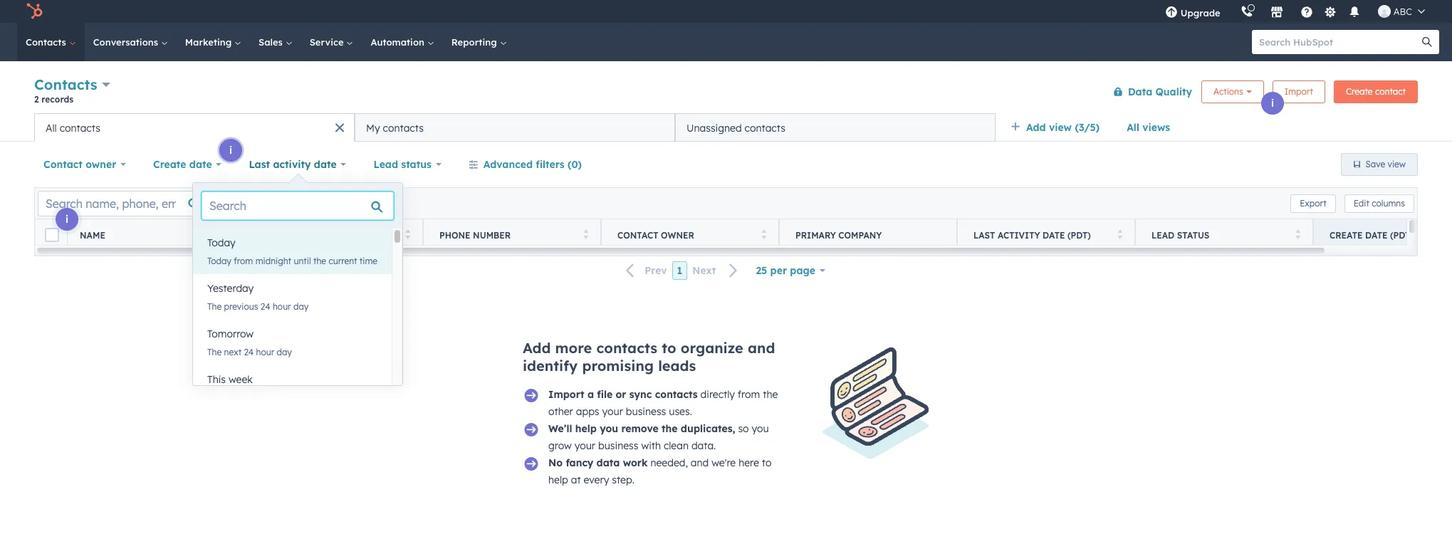 Task type: vqa. For each thing, say whether or not it's contained in the screenshot.
first caret image from the top
no



Task type: locate. For each thing, give the bounding box(es) containing it.
2 the from the top
[[207, 347, 222, 358]]

help down apps
[[575, 422, 597, 435]]

contact owner down all contacts
[[43, 158, 116, 171]]

add left more
[[523, 339, 551, 357]]

1 horizontal spatial the
[[662, 422, 678, 435]]

notifications button
[[1342, 0, 1367, 23]]

0 vertical spatial add
[[1026, 121, 1046, 134]]

from left the "midnight" on the top of the page
[[234, 256, 253, 266]]

0 horizontal spatial contact
[[43, 158, 83, 171]]

2 records
[[34, 94, 73, 105]]

marketing link
[[176, 23, 250, 61]]

all inside all contacts button
[[46, 121, 57, 134]]

last activity date
[[249, 158, 337, 171]]

email
[[261, 230, 290, 240]]

press to sort. element for contact owner
[[761, 229, 766, 241]]

press to sort. image for contact owner
[[761, 229, 766, 239]]

0 horizontal spatial press to sort. image
[[227, 229, 232, 239]]

filters
[[536, 158, 565, 171]]

2 vertical spatial i
[[65, 213, 68, 226]]

1 vertical spatial import
[[548, 388, 584, 401]]

directly
[[701, 388, 735, 401]]

press to sort. image down 'export' button
[[1295, 229, 1301, 239]]

view inside button
[[1388, 159, 1406, 170]]

phone
[[439, 230, 470, 240]]

date down edit columns button
[[1365, 230, 1388, 240]]

2 press to sort. element from the left
[[405, 229, 410, 241]]

1 vertical spatial owner
[[661, 230, 694, 240]]

contact up the prev 'button'
[[617, 230, 658, 240]]

5 press to sort. element from the left
[[1117, 229, 1122, 241]]

0 horizontal spatial i button
[[56, 208, 78, 231]]

create date (pdt)
[[1330, 230, 1414, 240]]

last left activity at the left top of the page
[[249, 158, 270, 171]]

and
[[748, 339, 775, 357], [691, 457, 709, 469]]

your up fancy
[[575, 439, 595, 452]]

view right save
[[1388, 159, 1406, 170]]

0 horizontal spatial view
[[1049, 121, 1072, 134]]

add more contacts to organize and identify promising leads
[[523, 339, 775, 375]]

i
[[1271, 97, 1274, 110], [229, 144, 232, 157], [65, 213, 68, 226]]

current
[[329, 256, 357, 266]]

press to sort. element
[[227, 229, 232, 241], [405, 229, 410, 241], [583, 229, 588, 241], [761, 229, 766, 241], [1117, 229, 1122, 241], [1295, 229, 1301, 241]]

1 vertical spatial today
[[207, 256, 231, 266]]

1 vertical spatial the
[[763, 388, 778, 401]]

0 horizontal spatial i
[[65, 213, 68, 226]]

0 vertical spatial owner
[[86, 158, 116, 171]]

contacts up "records"
[[34, 75, 97, 93]]

0 vertical spatial i button
[[1261, 92, 1284, 115]]

contacts inside add more contacts to organize and identify promising leads
[[596, 339, 657, 357]]

create left contact
[[1346, 86, 1373, 97]]

contacts down "records"
[[60, 121, 100, 134]]

0 horizontal spatial 24
[[244, 347, 254, 358]]

0 horizontal spatial help
[[548, 474, 568, 486]]

hour up tomorrow button
[[273, 301, 291, 312]]

import for import a file or sync contacts
[[548, 388, 584, 401]]

add
[[1026, 121, 1046, 134], [523, 339, 551, 357]]

1 vertical spatial the
[[207, 347, 222, 358]]

0 vertical spatial the
[[313, 256, 326, 266]]

contacts banner
[[34, 73, 1418, 113]]

0 vertical spatial today
[[207, 236, 235, 249]]

1 vertical spatial last
[[974, 230, 995, 240]]

4 press to sort. element from the left
[[761, 229, 766, 241]]

0 vertical spatial contacts
[[26, 36, 69, 48]]

0 horizontal spatial day
[[277, 347, 292, 358]]

hubspot link
[[17, 3, 53, 20]]

0 horizontal spatial last
[[249, 158, 270, 171]]

per
[[770, 264, 787, 277]]

menu
[[1155, 0, 1435, 23]]

business up data at the left bottom of the page
[[598, 439, 638, 452]]

25 per page button
[[747, 256, 835, 285]]

0 horizontal spatial and
[[691, 457, 709, 469]]

1 horizontal spatial help
[[575, 422, 597, 435]]

press to sort. image left lead status
[[1117, 229, 1122, 239]]

1 press to sort. image from the left
[[405, 229, 410, 239]]

24 inside tomorrow the next 24 hour day
[[244, 347, 254, 358]]

all
[[1127, 121, 1139, 134], [46, 121, 57, 134]]

uses.
[[669, 405, 692, 418]]

add inside add more contacts to organize and identify promising leads
[[523, 339, 551, 357]]

1 vertical spatial and
[[691, 457, 709, 469]]

0 vertical spatial from
[[234, 256, 253, 266]]

(pdt) right activity
[[1068, 230, 1091, 240]]

help
[[575, 422, 597, 435], [548, 474, 568, 486]]

remove
[[621, 422, 659, 435]]

date right activity
[[1043, 230, 1065, 240]]

1 horizontal spatial import
[[1285, 86, 1313, 97]]

0 vertical spatial view
[[1049, 121, 1072, 134]]

(3/5)
[[1075, 121, 1100, 134]]

import button
[[1273, 80, 1325, 103]]

1 horizontal spatial 24
[[261, 301, 270, 312]]

lead left the 'status'
[[374, 158, 398, 171]]

to
[[662, 339, 676, 357], [762, 457, 772, 469]]

1 horizontal spatial i button
[[219, 139, 242, 162]]

contacts right unassigned on the top of the page
[[745, 121, 785, 134]]

24
[[261, 301, 270, 312], [244, 347, 254, 358]]

24 for yesterday
[[261, 301, 270, 312]]

0 horizontal spatial import
[[548, 388, 584, 401]]

1 vertical spatial day
[[277, 347, 292, 358]]

add inside popup button
[[1026, 121, 1046, 134]]

and inside needed, and we're here to help at every step.
[[691, 457, 709, 469]]

hour inside yesterday the previous 24 hour day
[[273, 301, 291, 312]]

press to sort. image for email
[[405, 229, 410, 239]]

1 vertical spatial contacts
[[34, 75, 97, 93]]

1 horizontal spatial contact owner
[[617, 230, 694, 240]]

to inside add more contacts to organize and identify promising leads
[[662, 339, 676, 357]]

import up other on the left of the page
[[548, 388, 584, 401]]

the inside yesterday the previous 24 hour day
[[207, 301, 222, 312]]

all views
[[1127, 121, 1170, 134]]

1 vertical spatial i
[[229, 144, 232, 157]]

press to sort. image up 25
[[761, 229, 766, 239]]

2 vertical spatial the
[[662, 422, 678, 435]]

2 press to sort. image from the left
[[583, 229, 588, 239]]

organize
[[681, 339, 743, 357]]

create for create date
[[153, 158, 186, 171]]

2 horizontal spatial i button
[[1261, 92, 1284, 115]]

the
[[313, 256, 326, 266], [763, 388, 778, 401], [662, 422, 678, 435]]

1 today from the top
[[207, 236, 235, 249]]

add view (3/5)
[[1026, 121, 1100, 134]]

owner up 1
[[661, 230, 694, 240]]

1 vertical spatial to
[[762, 457, 772, 469]]

1 horizontal spatial date
[[1365, 230, 1388, 240]]

i button
[[1261, 92, 1284, 115], [219, 139, 242, 162], [56, 208, 78, 231]]

identify
[[523, 357, 578, 375]]

import down search hubspot search field
[[1285, 86, 1313, 97]]

your down file at the left bottom of page
[[602, 405, 623, 418]]

notifications image
[[1348, 6, 1361, 19]]

day inside tomorrow the next 24 hour day
[[277, 347, 292, 358]]

0 horizontal spatial contact owner
[[43, 158, 116, 171]]

contacts up uses.
[[655, 388, 698, 401]]

view left (3/5)
[[1049, 121, 1072, 134]]

1 horizontal spatial add
[[1026, 121, 1046, 134]]

all down 2 records
[[46, 121, 57, 134]]

0 horizontal spatial to
[[662, 339, 676, 357]]

0 vertical spatial lead
[[374, 158, 398, 171]]

0 horizontal spatial all
[[46, 121, 57, 134]]

create inside popup button
[[153, 158, 186, 171]]

contacts right my
[[383, 121, 424, 134]]

press to sort. image left phone
[[405, 229, 410, 239]]

Search search field
[[202, 192, 394, 220]]

1 horizontal spatial date
[[314, 158, 337, 171]]

0 horizontal spatial owner
[[86, 158, 116, 171]]

create down all contacts button
[[153, 158, 186, 171]]

2 vertical spatial create
[[1330, 230, 1363, 240]]

1 horizontal spatial view
[[1388, 159, 1406, 170]]

you
[[600, 422, 618, 435], [752, 422, 769, 435]]

2 horizontal spatial i
[[1271, 97, 1274, 110]]

create for create date (pdt)
[[1330, 230, 1363, 240]]

1 horizontal spatial (pdt)
[[1390, 230, 1414, 240]]

to left organize
[[662, 339, 676, 357]]

i right actions popup button at the right of page
[[1271, 97, 1274, 110]]

1 vertical spatial add
[[523, 339, 551, 357]]

2 horizontal spatial the
[[763, 388, 778, 401]]

4 press to sort. image from the left
[[1295, 229, 1301, 239]]

add for add view (3/5)
[[1026, 121, 1046, 134]]

24 right 'previous'
[[261, 301, 270, 312]]

sales
[[259, 36, 285, 48]]

last inside last activity date popup button
[[249, 158, 270, 171]]

lead left status
[[1152, 230, 1175, 240]]

import
[[1285, 86, 1313, 97], [548, 388, 584, 401]]

day
[[293, 301, 309, 312], [277, 347, 292, 358]]

import inside button
[[1285, 86, 1313, 97]]

all inside all views link
[[1127, 121, 1139, 134]]

prev
[[645, 264, 667, 277]]

view inside popup button
[[1049, 121, 1072, 134]]

contacts
[[60, 121, 100, 134], [383, 121, 424, 134], [745, 121, 785, 134], [596, 339, 657, 357], [655, 388, 698, 401]]

0 vertical spatial i
[[1271, 97, 1274, 110]]

1 all from the left
[[1127, 121, 1139, 134]]

0 vertical spatial import
[[1285, 86, 1313, 97]]

0 vertical spatial contact owner
[[43, 158, 116, 171]]

hour right the next
[[256, 347, 274, 358]]

6 press to sort. element from the left
[[1295, 229, 1301, 241]]

press to sort. image
[[227, 229, 232, 239], [583, 229, 588, 239]]

0 vertical spatial your
[[602, 405, 623, 418]]

1 button
[[672, 261, 687, 280]]

owner inside popup button
[[86, 158, 116, 171]]

unassigned contacts button
[[675, 113, 996, 142]]

from right directly
[[738, 388, 760, 401]]

date right activity at the left top of the page
[[314, 158, 337, 171]]

the down yesterday
[[207, 301, 222, 312]]

24 inside yesterday the previous 24 hour day
[[261, 301, 270, 312]]

0 vertical spatial contact
[[43, 158, 83, 171]]

automation link
[[362, 23, 443, 61]]

2 press to sort. image from the left
[[761, 229, 766, 239]]

0 vertical spatial day
[[293, 301, 309, 312]]

you right so
[[752, 422, 769, 435]]

1 vertical spatial lead
[[1152, 230, 1175, 240]]

add for add more contacts to organize and identify promising leads
[[523, 339, 551, 357]]

contact inside popup button
[[43, 158, 83, 171]]

0 vertical spatial to
[[662, 339, 676, 357]]

unassigned
[[687, 121, 742, 134]]

we'll help you remove the duplicates,
[[548, 422, 735, 435]]

lead status
[[1152, 230, 1210, 240]]

the left the next
[[207, 347, 222, 358]]

and right organize
[[748, 339, 775, 357]]

business up we'll help you remove the duplicates,
[[626, 405, 666, 418]]

the inside tomorrow the next 24 hour day
[[207, 347, 222, 358]]

no fancy data work
[[548, 457, 648, 469]]

data
[[597, 457, 620, 469]]

create
[[1346, 86, 1373, 97], [153, 158, 186, 171], [1330, 230, 1363, 240]]

0 vertical spatial the
[[207, 301, 222, 312]]

i down all contacts button
[[229, 144, 232, 157]]

1 date from the left
[[1043, 230, 1065, 240]]

day for tomorrow
[[277, 347, 292, 358]]

i button left name on the top left
[[56, 208, 78, 231]]

1 horizontal spatial all
[[1127, 121, 1139, 134]]

this week
[[207, 373, 253, 386]]

2 vertical spatial i button
[[56, 208, 78, 231]]

export
[[1300, 198, 1327, 208]]

you left remove
[[600, 422, 618, 435]]

add left (3/5)
[[1026, 121, 1046, 134]]

1 horizontal spatial lead
[[1152, 230, 1175, 240]]

date down all contacts button
[[189, 158, 212, 171]]

create contact button
[[1334, 80, 1418, 103]]

0 horizontal spatial (pdt)
[[1068, 230, 1091, 240]]

0 vertical spatial last
[[249, 158, 270, 171]]

2 you from the left
[[752, 422, 769, 435]]

1 vertical spatial business
[[598, 439, 638, 452]]

contacts down hubspot link
[[26, 36, 69, 48]]

and down data.
[[691, 457, 709, 469]]

to right here
[[762, 457, 772, 469]]

1 horizontal spatial owner
[[661, 230, 694, 240]]

lead inside "popup button"
[[374, 158, 398, 171]]

create date
[[153, 158, 212, 171]]

1 horizontal spatial last
[[974, 230, 995, 240]]

contacts for unassigned contacts
[[745, 121, 785, 134]]

0 horizontal spatial from
[[234, 256, 253, 266]]

i button right create date
[[219, 139, 242, 162]]

0 vertical spatial and
[[748, 339, 775, 357]]

contacts up import a file or sync contacts
[[596, 339, 657, 357]]

0 vertical spatial create
[[1346, 86, 1373, 97]]

and inside add more contacts to organize and identify promising leads
[[748, 339, 775, 357]]

press to sort. element for lead status
[[1295, 229, 1301, 241]]

1 vertical spatial view
[[1388, 159, 1406, 170]]

last left activity
[[974, 230, 995, 240]]

3 press to sort. element from the left
[[583, 229, 588, 241]]

1 press to sort. image from the left
[[227, 229, 232, 239]]

2 all from the left
[[46, 121, 57, 134]]

tomorrow the next 24 hour day
[[207, 328, 292, 358]]

0 vertical spatial business
[[626, 405, 666, 418]]

here
[[739, 457, 759, 469]]

contacts link
[[17, 23, 85, 61]]

create for create contact
[[1346, 86, 1373, 97]]

i down 'contact owner' popup button
[[65, 213, 68, 226]]

1
[[677, 264, 682, 277]]

from
[[234, 256, 253, 266], [738, 388, 760, 401]]

contact owner
[[43, 158, 116, 171], [617, 230, 694, 240]]

yesterday button
[[193, 274, 392, 303]]

import a file or sync contacts
[[548, 388, 698, 401]]

day inside yesterday the previous 24 hour day
[[293, 301, 309, 312]]

0 horizontal spatial date
[[1043, 230, 1065, 240]]

owner up search name, phone, email addresses, or company search box at top
[[86, 158, 116, 171]]

upgrade
[[1181, 7, 1221, 19]]

settings image
[[1324, 6, 1337, 19]]

2 date from the left
[[1365, 230, 1388, 240]]

list box
[[193, 229, 402, 411]]

0 horizontal spatial date
[[189, 158, 212, 171]]

0 horizontal spatial lead
[[374, 158, 398, 171]]

create down edit
[[1330, 230, 1363, 240]]

1 vertical spatial hour
[[256, 347, 274, 358]]

owner
[[86, 158, 116, 171], [661, 230, 694, 240]]

today button
[[193, 229, 392, 257]]

primary company column header
[[779, 219, 958, 251]]

day up tomorrow button
[[293, 301, 309, 312]]

fancy
[[566, 457, 593, 469]]

more
[[555, 339, 592, 357]]

create inside 'button'
[[1346, 86, 1373, 97]]

1 horizontal spatial your
[[602, 405, 623, 418]]

the up clean
[[662, 422, 678, 435]]

i button right the actions
[[1261, 92, 1284, 115]]

1 vertical spatial from
[[738, 388, 760, 401]]

1 vertical spatial 24
[[244, 347, 254, 358]]

help image
[[1300, 6, 1313, 19]]

0 horizontal spatial add
[[523, 339, 551, 357]]

help down no at left
[[548, 474, 568, 486]]

contact down all contacts
[[43, 158, 83, 171]]

the right directly
[[763, 388, 778, 401]]

save view
[[1366, 159, 1406, 170]]

press to sort. image
[[405, 229, 410, 239], [761, 229, 766, 239], [1117, 229, 1122, 239], [1295, 229, 1301, 239]]

data quality
[[1128, 85, 1192, 98]]

name
[[80, 230, 105, 240]]

0 horizontal spatial the
[[313, 256, 326, 266]]

1 vertical spatial your
[[575, 439, 595, 452]]

contact owner up prev
[[617, 230, 694, 240]]

the right the until
[[313, 256, 326, 266]]

day up this week button
[[277, 347, 292, 358]]

2 (pdt) from the left
[[1390, 230, 1414, 240]]

(pdt) down columns
[[1390, 230, 1414, 240]]

1 horizontal spatial press to sort. image
[[583, 229, 588, 239]]

1 horizontal spatial and
[[748, 339, 775, 357]]

all left views
[[1127, 121, 1139, 134]]

1 horizontal spatial to
[[762, 457, 772, 469]]

1 the from the top
[[207, 301, 222, 312]]

24 right the next
[[244, 347, 254, 358]]

1 vertical spatial contact
[[617, 230, 658, 240]]

lead status
[[374, 158, 432, 171]]

marketing
[[185, 36, 234, 48]]

1 vertical spatial help
[[548, 474, 568, 486]]

1 vertical spatial create
[[153, 158, 186, 171]]

(pdt)
[[1068, 230, 1091, 240], [1390, 230, 1414, 240]]

1 (pdt) from the left
[[1068, 230, 1091, 240]]

1 horizontal spatial day
[[293, 301, 309, 312]]

3 press to sort. image from the left
[[1117, 229, 1122, 239]]

lead status button
[[364, 150, 451, 179]]

1 horizontal spatial from
[[738, 388, 760, 401]]

conversations
[[93, 36, 161, 48]]

contact
[[43, 158, 83, 171], [617, 230, 658, 240]]

2 date from the left
[[314, 158, 337, 171]]

0 vertical spatial hour
[[273, 301, 291, 312]]

0 vertical spatial 24
[[261, 301, 270, 312]]

press to sort. image for sixth press to sort. element from right
[[227, 229, 232, 239]]

hour inside tomorrow the next 24 hour day
[[256, 347, 274, 358]]

0 horizontal spatial you
[[600, 422, 618, 435]]



Task type: describe. For each thing, give the bounding box(es) containing it.
from inside the directly from the other apps your business uses.
[[738, 388, 760, 401]]

file
[[597, 388, 613, 401]]

24 for tomorrow
[[244, 347, 254, 358]]

25 per page
[[756, 264, 815, 277]]

the inside today today from midnight until the current time
[[313, 256, 326, 266]]

all for all contacts
[[46, 121, 57, 134]]

abc
[[1394, 6, 1412, 17]]

1 vertical spatial contact owner
[[617, 230, 694, 240]]

edit
[[1354, 198, 1369, 208]]

contact
[[1375, 86, 1406, 97]]

promising
[[582, 357, 654, 375]]

your inside the directly from the other apps your business uses.
[[602, 405, 623, 418]]

marketplaces button
[[1262, 0, 1292, 23]]

upgrade image
[[1165, 6, 1178, 19]]

press to sort. image for press to sort. element associated with phone number
[[583, 229, 588, 239]]

contacts for all contacts
[[60, 121, 100, 134]]

your inside so you grow your business with clean data.
[[575, 439, 595, 452]]

company
[[838, 230, 882, 240]]

last for last activity date (pdt)
[[974, 230, 995, 240]]

records
[[41, 94, 73, 105]]

next
[[692, 264, 716, 277]]

search button
[[1415, 30, 1439, 54]]

advanced filters (0) button
[[459, 150, 591, 179]]

to inside needed, and we're here to help at every step.
[[762, 457, 772, 469]]

we'll
[[548, 422, 572, 435]]

data.
[[691, 439, 716, 452]]

last for last activity date
[[249, 158, 270, 171]]

columns
[[1372, 198, 1405, 208]]

work
[[623, 457, 648, 469]]

view for save
[[1388, 159, 1406, 170]]

add view (3/5) button
[[1001, 113, 1118, 142]]

hour for yesterday
[[273, 301, 291, 312]]

export button
[[1291, 194, 1336, 213]]

this
[[207, 373, 226, 386]]

at
[[571, 474, 581, 486]]

yesterday the previous 24 hour day
[[207, 282, 309, 312]]

week
[[229, 373, 253, 386]]

calling icon button
[[1235, 2, 1259, 21]]

contacts button
[[34, 74, 110, 95]]

all views link
[[1118, 113, 1180, 142]]

1 horizontal spatial i
[[229, 144, 232, 157]]

directly from the other apps your business uses.
[[548, 388, 778, 418]]

Search HubSpot search field
[[1252, 30, 1427, 54]]

status
[[401, 158, 432, 171]]

25
[[756, 264, 767, 277]]

menu containing abc
[[1155, 0, 1435, 23]]

(0)
[[568, 158, 582, 171]]

advanced
[[483, 158, 533, 171]]

tomorrow button
[[193, 320, 392, 348]]

step.
[[612, 474, 634, 486]]

pagination navigation
[[618, 261, 747, 280]]

day for yesterday
[[293, 301, 309, 312]]

from inside today today from midnight until the current time
[[234, 256, 253, 266]]

1 you from the left
[[600, 422, 618, 435]]

so you grow your business with clean data.
[[548, 422, 769, 452]]

you inside so you grow your business with clean data.
[[752, 422, 769, 435]]

this week button
[[193, 365, 392, 394]]

we're
[[712, 457, 736, 469]]

press to sort. element for phone number
[[583, 229, 588, 241]]

time
[[360, 256, 378, 266]]

contacts for my contacts
[[383, 121, 424, 134]]

calling icon image
[[1240, 6, 1253, 19]]

previous
[[224, 301, 258, 312]]

all for all views
[[1127, 121, 1139, 134]]

leads
[[658, 357, 696, 375]]

service link
[[301, 23, 362, 61]]

so
[[738, 422, 749, 435]]

with
[[641, 439, 661, 452]]

help inside needed, and we're here to help at every step.
[[548, 474, 568, 486]]

1 vertical spatial i button
[[219, 139, 242, 162]]

reporting link
[[443, 23, 515, 61]]

save view button
[[1341, 153, 1418, 176]]

no
[[548, 457, 563, 469]]

2 today from the top
[[207, 256, 231, 266]]

the for tomorrow
[[207, 347, 222, 358]]

actions button
[[1202, 80, 1264, 103]]

view for add
[[1049, 121, 1072, 134]]

yesterday
[[207, 282, 254, 295]]

contact owner inside popup button
[[43, 158, 116, 171]]

press to sort. element for email
[[405, 229, 410, 241]]

quality
[[1156, 85, 1192, 98]]

today today from midnight until the current time
[[207, 236, 378, 266]]

import for import
[[1285, 86, 1313, 97]]

primary company
[[796, 230, 882, 240]]

number
[[473, 230, 511, 240]]

lead for lead status
[[374, 158, 398, 171]]

apps
[[576, 405, 599, 418]]

list box containing today
[[193, 229, 402, 411]]

next
[[224, 347, 242, 358]]

reporting
[[451, 36, 500, 48]]

last activity date button
[[240, 150, 356, 179]]

help button
[[1295, 0, 1319, 23]]

activity
[[273, 158, 311, 171]]

edit columns
[[1354, 198, 1405, 208]]

contacts inside popup button
[[34, 75, 97, 93]]

settings link
[[1322, 4, 1339, 19]]

business inside so you grow your business with clean data.
[[598, 439, 638, 452]]

hour for tomorrow
[[256, 347, 274, 358]]

save
[[1366, 159, 1385, 170]]

hubspot image
[[26, 3, 43, 20]]

press to sort. image for lead status
[[1295, 229, 1301, 239]]

status
[[1177, 230, 1210, 240]]

brad klo image
[[1378, 5, 1391, 18]]

lead for lead status
[[1152, 230, 1175, 240]]

conversations link
[[85, 23, 176, 61]]

duplicates,
[[681, 422, 735, 435]]

other
[[548, 405, 573, 418]]

the for yesterday
[[207, 301, 222, 312]]

all contacts
[[46, 121, 100, 134]]

primary
[[796, 230, 836, 240]]

1 date from the left
[[189, 158, 212, 171]]

business inside the directly from the other apps your business uses.
[[626, 405, 666, 418]]

the inside the directly from the other apps your business uses.
[[763, 388, 778, 401]]

search image
[[1422, 37, 1432, 47]]

1 press to sort. element from the left
[[227, 229, 232, 241]]

create date button
[[144, 150, 231, 179]]

Search name, phone, email addresses, or company search field
[[38, 191, 211, 216]]

edit columns button
[[1344, 194, 1414, 213]]

my
[[366, 121, 380, 134]]

unassigned contacts
[[687, 121, 785, 134]]

data
[[1128, 85, 1153, 98]]

0 vertical spatial help
[[575, 422, 597, 435]]

contact owner button
[[34, 150, 135, 179]]

until
[[294, 256, 311, 266]]

press to sort. image for last activity date (pdt)
[[1117, 229, 1122, 239]]

2
[[34, 94, 39, 105]]

grow
[[548, 439, 572, 452]]

press to sort. element for last activity date (pdt)
[[1117, 229, 1122, 241]]

create contact
[[1346, 86, 1406, 97]]

1 horizontal spatial contact
[[617, 230, 658, 240]]

marketplaces image
[[1270, 6, 1283, 19]]

last activity date (pdt)
[[974, 230, 1091, 240]]



